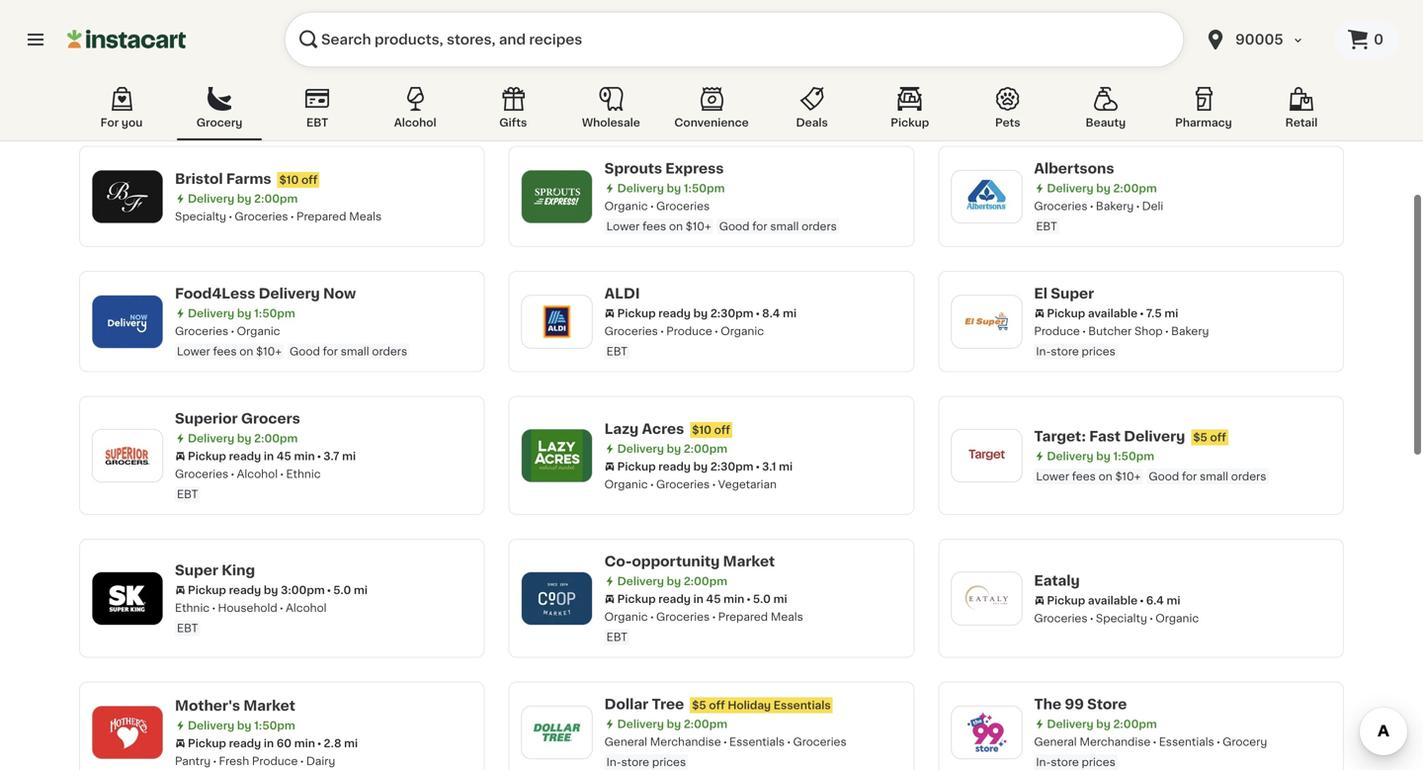 Task type: locate. For each thing, give the bounding box(es) containing it.
retail button
[[1259, 83, 1344, 140]]

alcohol left gifts
[[394, 117, 437, 128]]

1 vertical spatial on
[[240, 346, 253, 357]]

1 horizontal spatial meals
[[349, 211, 382, 222]]

store
[[1088, 697, 1127, 711]]

0 vertical spatial orders
[[802, 221, 837, 232]]

0 vertical spatial 3:00pm
[[1140, 77, 1184, 88]]

ebt down super king
[[177, 623, 198, 634]]

0 horizontal spatial prepared
[[235, 95, 285, 106]]

delivery inside hmart delivery by 2:00pm pickup available 0.5 mi specialty prepared meals ethnic
[[188, 59, 235, 70]]

prepared for organic
[[718, 611, 768, 622]]

delivery by 1:50pm down food4less delivery now
[[188, 308, 295, 319]]

5.0 mi for pickup ready in 45 min
[[753, 594, 787, 605]]

ethnic left 'alcohol' button
[[328, 95, 363, 106]]

orders inside groceries organic lower fees on $10+ good for small orders
[[372, 346, 407, 357]]

for you
[[101, 117, 143, 128]]

lower inside organic groceries lower fees on $10+ good for small orders
[[607, 221, 640, 232]]

organic down food4less delivery now
[[237, 326, 280, 337]]

1:50pm for market
[[254, 720, 295, 731]]

3.1 inside the pickup ready by 3:00pm 3.1 mi specialty vegetarian
[[1193, 77, 1207, 88]]

0 vertical spatial super
[[1051, 287, 1095, 301]]

2 vertical spatial fees
[[1072, 471, 1096, 482]]

delivery by 2:00pm for the 99 store logo
[[1047, 719, 1157, 730]]

mi inside the pickup ready by 3:00pm 3.1 mi specialty vegetarian
[[1210, 77, 1223, 88]]

super left king
[[175, 563, 218, 577]]

0 horizontal spatial 5.0
[[333, 585, 351, 596]]

by down lazy acres $10 off
[[667, 443, 681, 454]]

lazy
[[605, 422, 639, 436]]

1 horizontal spatial pickup ready in 45 min
[[618, 594, 745, 605]]

0 vertical spatial 2:30pm
[[711, 308, 754, 319]]

2:00pm down dollar tree $5 off holiday essentials
[[684, 719, 728, 730]]

1 horizontal spatial groceries bakery deli ebt
[[1034, 201, 1164, 232]]

off for farms
[[301, 174, 318, 185]]

wholesale
[[582, 117, 640, 128]]

2 merchandise from the left
[[1080, 736, 1151, 747]]

super
[[1051, 287, 1095, 301], [175, 563, 218, 577]]

groceries bakery deli ebt
[[605, 76, 734, 107], [1034, 201, 1164, 232]]

0 vertical spatial lower
[[607, 221, 640, 232]]

prepared for specialty
[[297, 211, 346, 222]]

1 horizontal spatial ethnic
[[286, 469, 321, 479]]

alcohol
[[394, 117, 437, 128], [237, 469, 278, 479], [286, 603, 327, 613]]

ebt down hmart delivery by 2:00pm pickup available 0.5 mi specialty prepared meals ethnic on the top of page
[[307, 117, 328, 128]]

groceries bakery deli ebt up convenience
[[605, 76, 734, 107]]

$10+
[[686, 221, 711, 232], [256, 346, 282, 357], [1116, 471, 1141, 482]]

1 horizontal spatial $10
[[692, 424, 712, 435]]

1 horizontal spatial good
[[719, 221, 750, 232]]

on inside groceries organic lower fees on $10+ good for small orders
[[240, 346, 253, 357]]

delivery by 2:00pm down opportunity
[[618, 576, 728, 587]]

5.0 for pickup ready by 3:00pm
[[333, 585, 351, 596]]

lower down target:
[[1036, 471, 1070, 482]]

pickup ready by 2:30pm for 3.1 mi
[[618, 461, 754, 472]]

essentials inside dollar tree $5 off holiday essentials
[[774, 700, 831, 711]]

0 horizontal spatial fees
[[213, 346, 237, 357]]

2 horizontal spatial on
[[1099, 471, 1113, 482]]

merchandise inside general merchandise essentials groceries in-store prices
[[650, 736, 721, 747]]

pickup available
[[1047, 308, 1138, 319], [1047, 595, 1138, 606]]

0 horizontal spatial small
[[341, 346, 369, 357]]

1 vertical spatial for
[[323, 346, 338, 357]]

merchandise
[[650, 736, 721, 747], [1080, 736, 1151, 747]]

groceries alcohol ethnic ebt
[[175, 469, 321, 500]]

0 horizontal spatial 3.1
[[762, 461, 776, 472]]

0 horizontal spatial 45
[[277, 451, 291, 462]]

0 vertical spatial vegetarian
[[1146, 95, 1204, 106]]

by
[[667, 58, 681, 69], [237, 59, 252, 70], [1097, 59, 1111, 70], [1123, 77, 1138, 88], [667, 183, 681, 194], [1097, 183, 1111, 194], [237, 193, 252, 204], [237, 308, 252, 319], [694, 308, 708, 319], [237, 433, 252, 444], [667, 443, 681, 454], [1097, 451, 1111, 462], [694, 461, 708, 472], [667, 576, 681, 587], [264, 585, 278, 596], [667, 719, 681, 730], [1097, 719, 1111, 730], [237, 720, 252, 731]]

vegetarian down 3.1 mi
[[718, 479, 777, 490]]

for inside organic groceries lower fees on $10+ good for small orders
[[753, 221, 768, 232]]

co-opportunity market logo image
[[532, 573, 583, 624]]

min for opportunity
[[724, 594, 745, 605]]

essentials for general merchandise essentials groceries in-store prices
[[730, 736, 785, 747]]

2 horizontal spatial bakery
[[1172, 326, 1209, 337]]

pharmacy button
[[1162, 83, 1247, 140]]

delivery by 2:00pm
[[1047, 183, 1157, 194], [188, 193, 298, 204], [188, 433, 298, 444], [618, 443, 728, 454], [618, 576, 728, 587], [618, 719, 728, 730], [1047, 719, 1157, 730]]

0 horizontal spatial alcohol
[[237, 469, 278, 479]]

for for delivery
[[323, 346, 338, 357]]

for down target: fast delivery $5 off
[[1182, 471, 1197, 482]]

specialty inside hmart delivery by 2:00pm pickup available 0.5 mi specialty prepared meals ethnic
[[175, 95, 226, 106]]

organic down co-
[[605, 611, 648, 622]]

2 90005 button from the left
[[1204, 12, 1323, 67]]

2:00pm for dollar tree logo
[[684, 719, 728, 730]]

0 vertical spatial pickup available
[[1047, 308, 1138, 319]]

delivery by 1:50pm for express
[[618, 183, 725, 194]]

1 horizontal spatial orders
[[802, 221, 837, 232]]

1 horizontal spatial produce
[[667, 326, 713, 337]]

1 horizontal spatial 45
[[706, 594, 721, 605]]

express
[[666, 162, 724, 175]]

by down fast
[[1097, 451, 1111, 462]]

1 vertical spatial prepared
[[297, 211, 346, 222]]

essentials inside general merchandise essentials grocery in-store prices
[[1159, 736, 1215, 747]]

groceries inside groceries organic lower fees on $10+ good for small orders
[[175, 326, 229, 337]]

ready up 'organic groceries vegetarian'
[[659, 461, 691, 472]]

None search field
[[285, 12, 1184, 67]]

prices inside produce butcher shop bakery in-store prices
[[1082, 346, 1116, 357]]

by up household
[[264, 585, 278, 596]]

1:50pm down food4less delivery now
[[254, 308, 295, 319]]

0 vertical spatial pickup ready in 45 min
[[188, 451, 315, 462]]

groceries bakery deli ebt down albertsons
[[1034, 201, 1164, 232]]

45 down grocers
[[277, 451, 291, 462]]

off left holiday
[[709, 700, 725, 711]]

small for food4less delivery now
[[341, 346, 369, 357]]

for down now
[[323, 346, 338, 357]]

by inside the pickup ready by 3:00pm 3.1 mi specialty vegetarian
[[1123, 77, 1138, 88]]

ethnic down grocers
[[286, 469, 321, 479]]

1 vertical spatial ethnic
[[286, 469, 321, 479]]

prices for el super
[[1082, 346, 1116, 357]]

ready up household
[[229, 585, 261, 596]]

general for general merchandise essentials grocery in-store prices
[[1034, 736, 1077, 747]]

bristol farms logo image
[[102, 171, 153, 222]]

prepared up now
[[297, 211, 346, 222]]

2 pickup available from the top
[[1047, 595, 1138, 606]]

2:00pm
[[254, 59, 298, 70], [1114, 183, 1157, 194], [254, 193, 298, 204], [254, 433, 298, 444], [684, 443, 728, 454], [684, 576, 728, 587], [684, 719, 728, 730], [1114, 719, 1157, 730]]

1:50pm down the express
[[684, 183, 725, 194]]

0 vertical spatial on
[[669, 221, 683, 232]]

0 horizontal spatial on
[[240, 346, 253, 357]]

essentials inside general merchandise essentials groceries in-store prices
[[730, 736, 785, 747]]

2 horizontal spatial meals
[[771, 611, 804, 622]]

1 vertical spatial pickup available
[[1047, 595, 1138, 606]]

in left 60 at the bottom left of page
[[264, 738, 274, 749]]

2 vertical spatial alcohol
[[286, 603, 327, 613]]

small down now
[[341, 346, 369, 357]]

0 vertical spatial good
[[719, 221, 750, 232]]

fees inside organic groceries lower fees on $10+ good for small orders
[[643, 221, 666, 232]]

3:00pm for pickup ready by 3:00pm
[[281, 585, 325, 596]]

$5 up the lower fees on $10+ good for small orders
[[1194, 432, 1208, 443]]

ready up groceries produce organic ebt
[[659, 308, 691, 319]]

grocery
[[196, 117, 243, 128], [1223, 736, 1268, 747]]

2:30pm
[[711, 308, 754, 319], [711, 461, 754, 472]]

0 vertical spatial in
[[264, 451, 274, 462]]

for up 8.4
[[753, 221, 768, 232]]

vegetarian
[[1146, 95, 1204, 106], [718, 479, 777, 490]]

acres
[[642, 422, 684, 436]]

instacart image
[[67, 28, 186, 51]]

specialty inside the pickup ready by 3:00pm 3.1 mi specialty vegetarian
[[1086, 95, 1137, 106]]

3:00pm inside the pickup ready by 3:00pm 3.1 mi specialty vegetarian
[[1140, 77, 1184, 88]]

merchandise inside general merchandise essentials grocery in-store prices
[[1080, 736, 1151, 747]]

delivery down hmart
[[188, 59, 235, 70]]

3.1 up 'organic groceries vegetarian'
[[762, 461, 776, 472]]

for inside groceries organic lower fees on $10+ good for small orders
[[323, 346, 338, 357]]

bristol
[[175, 172, 223, 186]]

0
[[1374, 33, 1384, 46]]

1 pickup available from the top
[[1047, 308, 1138, 319]]

$5 inside target: fast delivery $5 off
[[1194, 432, 1208, 443]]

0 horizontal spatial $10+
[[256, 346, 282, 357]]

delivery down co-
[[618, 576, 664, 587]]

min
[[294, 451, 315, 462], [724, 594, 745, 605], [294, 738, 315, 749]]

2 vertical spatial good
[[1149, 471, 1180, 482]]

delivery by 1:50pm for delivery
[[188, 308, 295, 319]]

store for the
[[1051, 757, 1079, 768]]

delivery by 2:00pm down albertsons
[[1047, 183, 1157, 194]]

good inside groceries organic lower fees on $10+ good for small orders
[[290, 346, 320, 357]]

0 horizontal spatial for
[[323, 346, 338, 357]]

$10 inside lazy acres $10 off
[[692, 424, 712, 435]]

1:50pm for express
[[684, 183, 725, 194]]

1 horizontal spatial $5
[[1194, 432, 1208, 443]]

0 vertical spatial deli
[[713, 76, 734, 87]]

groceries inside organic groceries lower fees on $10+ good for small orders
[[656, 201, 710, 212]]

1 horizontal spatial for
[[753, 221, 768, 232]]

in up groceries alcohol ethnic ebt
[[264, 451, 274, 462]]

ebt inside button
[[307, 117, 328, 128]]

store inside general merchandise essentials grocery in-store prices
[[1051, 757, 1079, 768]]

dairy
[[306, 756, 335, 766]]

1 horizontal spatial merchandise
[[1080, 736, 1151, 747]]

delivery by 2:00pm down the store
[[1047, 719, 1157, 730]]

90005 button
[[1192, 12, 1335, 67], [1204, 12, 1323, 67]]

3.7 mi
[[323, 451, 356, 462]]

1 vertical spatial bakery
[[1096, 201, 1134, 212]]

$10 inside bristol farms $10 off
[[279, 174, 299, 185]]

holiday
[[728, 700, 771, 711]]

1 horizontal spatial general
[[1034, 736, 1077, 747]]

on for express
[[669, 221, 683, 232]]

0 vertical spatial prepared
[[235, 95, 285, 106]]

1:55pm up convenience button
[[684, 58, 724, 69]]

by up grocery button
[[237, 59, 252, 70]]

1 pickup ready by 2:30pm from the top
[[618, 308, 754, 319]]

1 vertical spatial 3:00pm
[[281, 585, 325, 596]]

fees inside groceries organic lower fees on $10+ good for small orders
[[213, 346, 237, 357]]

0 horizontal spatial general
[[605, 736, 648, 747]]

1 horizontal spatial grocery
[[1223, 736, 1268, 747]]

delivery by 2:00pm down bristol farms $10 off
[[188, 193, 298, 204]]

organic
[[605, 201, 648, 212], [237, 326, 280, 337], [721, 326, 764, 337], [605, 479, 648, 490], [605, 611, 648, 622], [1156, 613, 1199, 624]]

meals up now
[[349, 211, 382, 222]]

meals inside organic groceries prepared meals ebt
[[771, 611, 804, 622]]

prices inside general merchandise essentials grocery in-store prices
[[1082, 757, 1116, 768]]

good inside organic groceries lower fees on $10+ good for small orders
[[719, 221, 750, 232]]

2:00pm for co-opportunity market logo
[[684, 576, 728, 587]]

2 vertical spatial min
[[294, 738, 315, 749]]

store
[[1051, 346, 1079, 357], [621, 757, 650, 768], [1051, 757, 1079, 768]]

in
[[264, 451, 274, 462], [694, 594, 704, 605], [264, 738, 274, 749]]

5.0 up organic groceries prepared meals ebt
[[753, 594, 771, 605]]

5.0 right pickup ready by 3:00pm
[[333, 585, 351, 596]]

lower inside groceries organic lower fees on $10+ good for small orders
[[177, 346, 210, 357]]

5.0
[[333, 585, 351, 596], [753, 594, 771, 605]]

ethnic inside hmart delivery by 2:00pm pickup available 0.5 mi specialty prepared meals ethnic
[[328, 95, 363, 106]]

0 horizontal spatial deli
[[713, 76, 734, 87]]

1 horizontal spatial vegetarian
[[1146, 95, 1204, 106]]

specialty up beauty
[[1086, 95, 1137, 106]]

delivery by 2:00pm for dollar tree logo
[[618, 719, 728, 730]]

2:30pm for 8.4 mi
[[711, 308, 754, 319]]

0 vertical spatial meals
[[287, 95, 320, 106]]

2 horizontal spatial prepared
[[718, 611, 768, 622]]

5.0 mi
[[333, 585, 368, 596], [753, 594, 787, 605]]

2 general from the left
[[1034, 736, 1077, 747]]

1 vertical spatial pickup ready by 2:30pm
[[618, 461, 754, 472]]

0.5
[[287, 77, 305, 88]]

2 horizontal spatial produce
[[1034, 326, 1080, 337]]

on down fast
[[1099, 471, 1113, 482]]

organic down 8.4
[[721, 326, 764, 337]]

0 vertical spatial 3.1
[[1193, 77, 1207, 88]]

8.4
[[762, 308, 780, 319]]

good for express
[[719, 221, 750, 232]]

2:00pm up 0.5
[[254, 59, 298, 70]]

2:00pm up general merchandise essentials grocery in-store prices
[[1114, 719, 1157, 730]]

fees for sprouts
[[643, 221, 666, 232]]

pickup ready in 45 min up groceries alcohol ethnic ebt
[[188, 451, 315, 462]]

2 horizontal spatial orders
[[1232, 471, 1267, 482]]

off inside lazy acres $10 off
[[714, 424, 730, 435]]

store inside general merchandise essentials groceries in-store prices
[[621, 757, 650, 768]]

0 vertical spatial groceries bakery deli ebt
[[605, 76, 734, 107]]

1 vertical spatial orders
[[372, 346, 407, 357]]

1 vertical spatial $10+
[[256, 346, 282, 357]]

on
[[669, 221, 683, 232], [240, 346, 253, 357], [1099, 471, 1113, 482]]

lower fees on $10+ good for small orders
[[1036, 471, 1267, 482]]

ethnic inside groceries alcohol ethnic ebt
[[286, 469, 321, 479]]

pantry fresh produce dairy
[[175, 756, 335, 766]]

min left 3.7
[[294, 451, 315, 462]]

pickup ready by 2:30pm up groceries produce organic ebt
[[618, 308, 754, 319]]

pickup inside hmart delivery by 2:00pm pickup available 0.5 mi specialty prepared meals ethnic
[[188, 77, 226, 88]]

good
[[719, 221, 750, 232], [290, 346, 320, 357], [1149, 471, 1180, 482]]

2 horizontal spatial ethnic
[[328, 95, 363, 106]]

1 vertical spatial good
[[290, 346, 320, 357]]

off inside bristol farms $10 off
[[301, 174, 318, 185]]

0 horizontal spatial orders
[[372, 346, 407, 357]]

merchandise down the store
[[1080, 736, 1151, 747]]

prices for the 99 store
[[1082, 757, 1116, 768]]

1 vertical spatial market
[[243, 699, 295, 713]]

groceries inside groceries alcohol ethnic ebt
[[175, 469, 229, 479]]

ready
[[1088, 77, 1121, 88], [659, 308, 691, 319], [229, 451, 261, 462], [659, 461, 691, 472], [229, 585, 261, 596], [659, 594, 691, 605], [229, 738, 261, 749]]

in for market
[[264, 738, 274, 749]]

groceries inside groceries produce organic ebt
[[605, 326, 658, 337]]

dollar tree logo image
[[532, 707, 583, 758]]

delivery by 1:50pm
[[618, 183, 725, 194], [188, 308, 295, 319], [1047, 451, 1155, 462], [188, 720, 295, 731]]

lower down sprouts in the left of the page
[[607, 221, 640, 232]]

vegetarian inside the pickup ready by 3:00pm 3.1 mi specialty vegetarian
[[1146, 95, 1204, 106]]

by inside hmart delivery by 2:00pm pickup available 0.5 mi specialty prepared meals ethnic
[[237, 59, 252, 70]]

in- inside general merchandise essentials grocery in-store prices
[[1036, 757, 1051, 768]]

prices down the store
[[1082, 757, 1116, 768]]

pickup ready by 2:30pm up 'organic groceries vegetarian'
[[618, 461, 754, 472]]

$5
[[1194, 432, 1208, 443], [692, 700, 707, 711]]

0 vertical spatial available
[[229, 77, 279, 88]]

orders inside organic groceries lower fees on $10+ good for small orders
[[802, 221, 837, 232]]

pickup ready in 45 min
[[188, 451, 315, 462], [618, 594, 745, 605]]

organic inside groceries produce organic ebt
[[721, 326, 764, 337]]

prepared
[[235, 95, 285, 106], [297, 211, 346, 222], [718, 611, 768, 622]]

3.7
[[323, 451, 339, 462]]

2 2:30pm from the top
[[711, 461, 754, 472]]

2 vertical spatial available
[[1088, 595, 1138, 606]]

co-
[[605, 555, 632, 568]]

ebt up dollar
[[607, 632, 628, 643]]

Search field
[[285, 12, 1184, 67]]

available up groceries specialty organic
[[1088, 595, 1138, 606]]

0 horizontal spatial pickup ready in 45 min
[[188, 451, 315, 462]]

off inside dollar tree $5 off holiday essentials
[[709, 700, 725, 711]]

$10
[[279, 174, 299, 185], [692, 424, 712, 435]]

lower for food4less delivery now
[[177, 346, 210, 357]]

fees
[[643, 221, 666, 232], [213, 346, 237, 357], [1072, 471, 1096, 482]]

pickup ready by 2:30pm
[[618, 308, 754, 319], [618, 461, 754, 472]]

1 horizontal spatial on
[[669, 221, 683, 232]]

1 horizontal spatial prepared
[[297, 211, 346, 222]]

ebt inside ethnic household alcohol ebt
[[177, 623, 198, 634]]

in- down dollar
[[607, 757, 621, 768]]

by down food4less delivery now
[[237, 308, 252, 319]]

on inside organic groceries lower fees on $10+ good for small orders
[[669, 221, 683, 232]]

5.0 mi right pickup ready by 3:00pm
[[333, 585, 368, 596]]

$10 for lazy acres
[[692, 424, 712, 435]]

mother's market logo image
[[102, 707, 153, 758]]

store down 99 on the bottom of page
[[1051, 757, 1079, 768]]

superior grocers logo image
[[102, 430, 153, 481]]

bakery down 7.5 mi
[[1172, 326, 1209, 337]]

lower
[[607, 221, 640, 232], [177, 346, 210, 357], [1036, 471, 1070, 482]]

0 horizontal spatial lower
[[177, 346, 210, 357]]

6.4 mi
[[1146, 595, 1181, 606]]

pickup
[[188, 77, 226, 88], [1047, 77, 1086, 88], [891, 117, 929, 128], [618, 308, 656, 319], [1047, 308, 1086, 319], [188, 451, 226, 462], [618, 461, 656, 472], [188, 585, 226, 596], [618, 594, 656, 605], [1047, 595, 1086, 606], [188, 738, 226, 749]]

ebt down superior
[[177, 489, 198, 500]]

merchandise for general merchandise essentials groceries in-store prices
[[650, 736, 721, 747]]

0 horizontal spatial $10
[[279, 174, 299, 185]]

the
[[1034, 697, 1062, 711]]

1 horizontal spatial alcohol
[[286, 603, 327, 613]]

$5 right tree
[[692, 700, 707, 711]]

dollar
[[605, 697, 649, 711]]

general inside general merchandise essentials groceries in-store prices
[[605, 736, 648, 747]]

2 vertical spatial in
[[264, 738, 274, 749]]

ebt inside groceries produce organic ebt
[[607, 346, 628, 357]]

$10+ inside groceries organic lower fees on $10+ good for small orders
[[256, 346, 282, 357]]

bakery inside produce butcher shop bakery in-store prices
[[1172, 326, 1209, 337]]

bakery
[[667, 76, 704, 87], [1096, 201, 1134, 212], [1172, 326, 1209, 337]]

ethnic down super king
[[175, 603, 210, 613]]

prices down tree
[[652, 757, 686, 768]]

ebt down albertsons
[[1036, 221, 1058, 232]]

farms
[[226, 172, 271, 186]]

min up organic groceries prepared meals ebt
[[724, 594, 745, 605]]

produce butcher shop bakery in-store prices
[[1034, 326, 1209, 357]]

min for market
[[294, 738, 315, 749]]

delivery by 2:00pm for superior grocers logo
[[188, 433, 298, 444]]

3:00pm up ethnic household alcohol ebt
[[281, 585, 325, 596]]

pickup inside the pickup ready by 3:00pm 3.1 mi specialty vegetarian
[[1047, 77, 1086, 88]]

orders for food4less delivery now
[[372, 346, 407, 357]]

ethnic inside ethnic household alcohol ebt
[[175, 603, 210, 613]]

small
[[770, 221, 799, 232], [341, 346, 369, 357], [1200, 471, 1229, 482]]

deli
[[713, 76, 734, 87], [1142, 201, 1164, 212]]

2 horizontal spatial alcohol
[[394, 117, 437, 128]]

by up the pickup ready by 3:00pm 3.1 mi specialty vegetarian
[[1097, 59, 1111, 70]]

market right opportunity
[[723, 555, 775, 568]]

0 vertical spatial grocery
[[196, 117, 243, 128]]

eataly logo image
[[961, 573, 1013, 624]]

0 horizontal spatial bakery
[[667, 76, 704, 87]]

2 vertical spatial meals
[[771, 611, 804, 622]]

small inside groceries organic lower fees on $10+ good for small orders
[[341, 346, 369, 357]]

2:00pm for "albertsons logo"
[[1114, 183, 1157, 194]]

1 vertical spatial grocery
[[1223, 736, 1268, 747]]

small inside organic groceries lower fees on $10+ good for small orders
[[770, 221, 799, 232]]

pickup ready in 45 min up organic groceries prepared meals ebt
[[618, 594, 745, 605]]

bakery down albertsons
[[1096, 201, 1134, 212]]

groceries
[[605, 76, 658, 87], [656, 201, 710, 212], [1034, 201, 1088, 212], [235, 211, 288, 222], [175, 326, 229, 337], [605, 326, 658, 337], [175, 469, 229, 479], [656, 479, 710, 490], [656, 611, 710, 622], [1034, 613, 1088, 624], [793, 736, 847, 747]]

eataly
[[1034, 574, 1080, 587]]

el super logo image
[[961, 296, 1013, 347]]

prepared inside organic groceries prepared meals ebt
[[718, 611, 768, 622]]

store inside produce butcher shop bakery in-store prices
[[1051, 346, 1079, 357]]

co-opportunity market
[[605, 555, 775, 568]]

0 vertical spatial ethnic
[[328, 95, 363, 106]]

2 vertical spatial prepared
[[718, 611, 768, 622]]

2:00pm up specialty groceries prepared meals
[[254, 193, 298, 204]]

$10+ inside organic groceries lower fees on $10+ good for small orders
[[686, 221, 711, 232]]

ebt down "aldi"
[[607, 346, 628, 357]]

2 pickup ready by 2:30pm from the top
[[618, 461, 754, 472]]

1 merchandise from the left
[[650, 736, 721, 747]]

prices
[[1082, 346, 1116, 357], [652, 757, 686, 768], [1082, 757, 1116, 768]]

0 vertical spatial for
[[753, 221, 768, 232]]

general inside general merchandise essentials grocery in-store prices
[[1034, 736, 1077, 747]]

general down dollar
[[605, 736, 648, 747]]

in- for the
[[1036, 757, 1051, 768]]

on for delivery
[[240, 346, 253, 357]]

min right 60 at the bottom left of page
[[294, 738, 315, 749]]

2 horizontal spatial for
[[1182, 471, 1197, 482]]

1 vertical spatial deli
[[1142, 201, 1164, 212]]

in- inside produce butcher shop bakery in-store prices
[[1036, 346, 1051, 357]]

small down target: fast delivery $5 off
[[1200, 471, 1229, 482]]

fees down food4less
[[213, 346, 237, 357]]

1 general from the left
[[605, 736, 648, 747]]

45 for opportunity
[[706, 594, 721, 605]]

meals up holiday
[[771, 611, 804, 622]]

0 horizontal spatial meals
[[287, 95, 320, 106]]

1 2:30pm from the top
[[711, 308, 754, 319]]

king
[[222, 563, 255, 577]]

organic groceries vegetarian
[[605, 479, 777, 490]]

2:00pm down albertsons
[[1114, 183, 1157, 194]]

specialty down bristol
[[175, 211, 226, 222]]

1 vertical spatial available
[[1088, 308, 1138, 319]]

off right acres
[[714, 424, 730, 435]]

alcohol inside ethnic household alcohol ebt
[[286, 603, 327, 613]]

available up butcher
[[1088, 308, 1138, 319]]

target: fast delivery $5 off
[[1034, 430, 1227, 443]]

0 horizontal spatial grocery
[[196, 117, 243, 128]]

pickup available up groceries specialty organic
[[1047, 595, 1138, 606]]

1 vertical spatial groceries bakery deli ebt
[[1034, 201, 1164, 232]]

in- down el
[[1036, 346, 1051, 357]]

1 horizontal spatial super
[[1051, 287, 1095, 301]]

ebt
[[607, 96, 628, 107], [307, 117, 328, 128], [1036, 221, 1058, 232], [607, 346, 628, 357], [177, 489, 198, 500], [177, 623, 198, 634], [607, 632, 628, 643]]

organic down sprouts in the left of the page
[[605, 201, 648, 212]]

off for acres
[[714, 424, 730, 435]]



Task type: vqa. For each thing, say whether or not it's contained in the screenshot.


Task type: describe. For each thing, give the bounding box(es) containing it.
delivery by 2:00pm for 'bristol farms logo'
[[188, 193, 298, 204]]

organic down lazy
[[605, 479, 648, 490]]

1 horizontal spatial 1:55pm
[[1114, 59, 1154, 70]]

delivery by 1:50pm down fast
[[1047, 451, 1155, 462]]

by up groceries produce organic ebt
[[694, 308, 708, 319]]

0 horizontal spatial delivery by 1:55pm
[[618, 58, 724, 69]]

0 horizontal spatial produce
[[252, 756, 298, 766]]

tree
[[652, 697, 684, 711]]

2 vertical spatial on
[[1099, 471, 1113, 482]]

wholesale button
[[569, 83, 654, 140]]

organic inside organic groceries lower fees on $10+ good for small orders
[[605, 201, 648, 212]]

sprouts express
[[605, 162, 724, 175]]

2:00pm inside hmart delivery by 2:00pm pickup available 0.5 mi specialty prepared meals ethnic
[[254, 59, 298, 70]]

organic inside groceries organic lower fees on $10+ good for small orders
[[237, 326, 280, 337]]

aldi logo image
[[532, 296, 583, 347]]

0 horizontal spatial vegetarian
[[718, 479, 777, 490]]

deals button
[[770, 83, 855, 140]]

delivery up beauty button
[[1047, 59, 1094, 70]]

$10 for bristol farms
[[279, 174, 299, 185]]

grocers
[[241, 412, 300, 426]]

produce inside produce butcher shop bakery in-store prices
[[1034, 326, 1080, 337]]

convenience button
[[667, 83, 757, 140]]

superior
[[175, 412, 238, 426]]

el super
[[1034, 287, 1095, 301]]

merchandise for general merchandise essentials grocery in-store prices
[[1080, 736, 1151, 747]]

for you button
[[79, 83, 164, 140]]

2 horizontal spatial good
[[1149, 471, 1180, 482]]

ready down opportunity
[[659, 594, 691, 605]]

pets button
[[966, 83, 1051, 140]]

groceries produce organic ebt
[[605, 326, 764, 357]]

by up convenience button
[[667, 58, 681, 69]]

ready up groceries alcohol ethnic ebt
[[229, 451, 261, 462]]

groceries organic lower fees on $10+ good for small orders
[[175, 326, 407, 357]]

food4less
[[175, 287, 255, 301]]

groceries inside general merchandise essentials groceries in-store prices
[[793, 736, 847, 747]]

super king logo image
[[102, 573, 153, 624]]

delivery up wholesale button
[[618, 58, 664, 69]]

organic down 6.4 mi
[[1156, 613, 1199, 624]]

1:50pm down target: fast delivery $5 off
[[1114, 451, 1155, 462]]

min for grocers
[[294, 451, 315, 462]]

specialty groceries prepared meals
[[175, 211, 382, 222]]

off for tree
[[709, 700, 725, 711]]

opportunity
[[632, 555, 720, 568]]

groceries inside organic groceries prepared meals ebt
[[656, 611, 710, 622]]

grocery button
[[177, 83, 262, 140]]

pickup ready in 45 min for opportunity
[[618, 594, 745, 605]]

0 button
[[1335, 20, 1400, 59]]

produce inside groceries produce organic ebt
[[667, 326, 713, 337]]

7.5 mi
[[1146, 308, 1179, 319]]

grocery inside button
[[196, 117, 243, 128]]

by down bristol farms $10 off
[[237, 193, 252, 204]]

99
[[1065, 697, 1084, 711]]

pickup button
[[868, 83, 953, 140]]

organic groceries lower fees on $10+ good for small orders
[[605, 201, 837, 232]]

aldi
[[605, 287, 640, 301]]

alcohol inside 'alcohol' button
[[394, 117, 437, 128]]

butcher
[[1089, 326, 1132, 337]]

in for grocers
[[264, 451, 274, 462]]

$10+ for express
[[686, 221, 711, 232]]

1:50pm for delivery
[[254, 308, 295, 319]]

groceries specialty organic
[[1034, 613, 1199, 624]]

target: fast delivery logo image
[[961, 430, 1013, 481]]

general merchandise essentials groceries in-store prices
[[605, 736, 847, 768]]

available inside hmart delivery by 2:00pm pickup available 0.5 mi specialty prepared meals ethnic
[[229, 77, 279, 88]]

for
[[101, 117, 119, 128]]

2:00pm for lazy acres logo
[[684, 443, 728, 454]]

superior grocers
[[175, 412, 300, 426]]

albertsons
[[1034, 162, 1115, 175]]

delivery down superior
[[188, 433, 235, 444]]

$5 inside dollar tree $5 off holiday essentials
[[692, 700, 707, 711]]

2:00pm for superior grocers logo
[[254, 433, 298, 444]]

delivery down food4less
[[188, 308, 235, 319]]

lazy acres $10 off
[[605, 422, 730, 436]]

60
[[277, 738, 292, 749]]

mother's
[[175, 699, 240, 713]]

the 99 store logo image
[[961, 707, 1013, 758]]

1 horizontal spatial deli
[[1142, 201, 1164, 212]]

1 horizontal spatial delivery by 1:55pm
[[1047, 59, 1154, 70]]

household
[[218, 603, 277, 613]]

target:
[[1034, 430, 1086, 443]]

delivery by 1:50pm for market
[[188, 720, 295, 731]]

store for el
[[1051, 346, 1079, 357]]

0 horizontal spatial market
[[243, 699, 295, 713]]

delivery down albertsons
[[1047, 183, 1094, 194]]

ebt up the wholesale
[[607, 96, 628, 107]]

orders for sprouts express
[[802, 221, 837, 232]]

in for opportunity
[[694, 594, 704, 605]]

3:00pm for pickup ready by 3:00pm 3.1 mi specialty vegetarian
[[1140, 77, 1184, 88]]

2 vertical spatial $10+
[[1116, 471, 1141, 482]]

in- inside general merchandise essentials groceries in-store prices
[[607, 757, 621, 768]]

90005
[[1236, 33, 1284, 46]]

pets
[[996, 117, 1021, 128]]

7.5
[[1146, 308, 1162, 319]]

available for el super
[[1088, 308, 1138, 319]]

8.4 mi
[[762, 308, 797, 319]]

food4less delivery now logo image
[[102, 296, 153, 347]]

by down albertsons
[[1097, 183, 1111, 194]]

retail
[[1286, 117, 1318, 128]]

hmart
[[175, 38, 221, 52]]

deals
[[796, 117, 828, 128]]

pickup ready by 3:00pm 3.1 mi specialty vegetarian
[[1047, 77, 1223, 106]]

0 vertical spatial bakery
[[667, 76, 704, 87]]

meals inside hmart delivery by 2:00pm pickup available 0.5 mi specialty prepared meals ethnic
[[287, 95, 320, 106]]

delivery down bristol
[[188, 193, 235, 204]]

small for sprouts express
[[770, 221, 799, 232]]

for for express
[[753, 221, 768, 232]]

in- for el
[[1036, 346, 1051, 357]]

delivery down dollar
[[618, 719, 664, 730]]

fresh
[[219, 756, 249, 766]]

fast
[[1090, 430, 1121, 443]]

pickup available for eataly
[[1047, 595, 1138, 606]]

0 horizontal spatial super
[[175, 563, 218, 577]]

essentials for general merchandise essentials grocery in-store prices
[[1159, 736, 1215, 747]]

hmart delivery by 2:00pm pickup available 0.5 mi specialty prepared meals ethnic
[[175, 38, 363, 106]]

pickup ready in 45 min for grocers
[[188, 451, 315, 462]]

available for eataly
[[1088, 595, 1138, 606]]

0 horizontal spatial 1:55pm
[[684, 58, 724, 69]]

delivery down the mother's
[[188, 720, 235, 731]]

2 vertical spatial orders
[[1232, 471, 1267, 482]]

dollar tree $5 off holiday essentials
[[605, 697, 831, 711]]

by down superior grocers
[[237, 433, 252, 444]]

good for delivery
[[290, 346, 320, 357]]

specialty down the 6.4
[[1096, 613, 1148, 624]]

ebt inside organic groceries prepared meals ebt
[[607, 632, 628, 643]]

fees for food4less
[[213, 346, 237, 357]]

sprouts
[[605, 162, 662, 175]]

45 for grocers
[[277, 451, 291, 462]]

you
[[121, 117, 143, 128]]

organic inside organic groceries prepared meals ebt
[[605, 611, 648, 622]]

2.8 mi
[[324, 738, 358, 749]]

by down opportunity
[[667, 576, 681, 587]]

pickup inside button
[[891, 117, 929, 128]]

1 horizontal spatial bakery
[[1096, 201, 1134, 212]]

by down sprouts express
[[667, 183, 681, 194]]

now
[[323, 287, 356, 301]]

pharmacy
[[1176, 117, 1233, 128]]

2 horizontal spatial fees
[[1072, 471, 1096, 482]]

pickup ready by 2:30pm for 8.4 mi
[[618, 308, 754, 319]]

2.8
[[324, 738, 341, 749]]

delivery by 2:00pm for "albertsons logo"
[[1047, 183, 1157, 194]]

2:30pm for 3.1 mi
[[711, 461, 754, 472]]

meals for specialty
[[349, 211, 382, 222]]

alcohol inside groceries alcohol ethnic ebt
[[237, 469, 278, 479]]

pickup ready by 3:00pm
[[188, 585, 325, 596]]

alcohol button
[[373, 83, 458, 140]]

6.4
[[1146, 595, 1164, 606]]

albertsons logo image
[[961, 171, 1013, 222]]

the 99 store
[[1034, 697, 1127, 711]]

0 horizontal spatial groceries bakery deli ebt
[[605, 76, 734, 107]]

ethnic household alcohol ebt
[[175, 603, 327, 634]]

delivery down sprouts in the left of the page
[[618, 183, 664, 194]]

by down tree
[[667, 719, 681, 730]]

prepared inside hmart delivery by 2:00pm pickup available 0.5 mi specialty prepared meals ethnic
[[235, 95, 285, 106]]

grocery inside general merchandise essentials grocery in-store prices
[[1223, 736, 1268, 747]]

ebt inside groceries alcohol ethnic ebt
[[177, 489, 198, 500]]

beauty
[[1086, 117, 1126, 128]]

delivery by 2:00pm for co-opportunity market logo
[[618, 576, 728, 587]]

ebt button
[[275, 83, 360, 140]]

2 horizontal spatial small
[[1200, 471, 1229, 482]]

gifts
[[499, 117, 527, 128]]

by up pickup ready in 60 min
[[237, 720, 252, 731]]

by up 'organic groceries vegetarian'
[[694, 461, 708, 472]]

delivery up the lower fees on $10+ good for small orders
[[1124, 430, 1186, 443]]

convenience
[[675, 117, 749, 128]]

2:00pm for 'bristol farms logo'
[[254, 193, 298, 204]]

prices inside general merchandise essentials groceries in-store prices
[[652, 757, 686, 768]]

lazy acres logo image
[[532, 430, 583, 481]]

pickup available for el super
[[1047, 308, 1138, 319]]

general for general merchandise essentials groceries in-store prices
[[605, 736, 648, 747]]

delivery down 99 on the bottom of page
[[1047, 719, 1094, 730]]

organic groceries prepared meals ebt
[[605, 611, 804, 643]]

sprouts express logo image
[[532, 171, 583, 222]]

general merchandise essentials grocery in-store prices
[[1034, 736, 1268, 768]]

$10+ for delivery
[[256, 346, 282, 357]]

ready inside the pickup ready by 3:00pm 3.1 mi specialty vegetarian
[[1088, 77, 1121, 88]]

5.0 mi for pickup ready by 3:00pm
[[333, 585, 368, 596]]

2 vertical spatial lower
[[1036, 471, 1070, 482]]

delivery up groceries organic lower fees on $10+ good for small orders
[[259, 287, 320, 301]]

pickup ready in 60 min
[[188, 738, 315, 749]]

mi inside hmart delivery by 2:00pm pickup available 0.5 mi specialty prepared meals ethnic
[[308, 77, 322, 88]]

el
[[1034, 287, 1048, 301]]

pantry
[[175, 756, 211, 766]]

0 vertical spatial market
[[723, 555, 775, 568]]

delivery down lazy
[[618, 443, 664, 454]]

off inside target: fast delivery $5 off
[[1211, 432, 1227, 443]]

1 90005 button from the left
[[1192, 12, 1335, 67]]

shop categories tab list
[[79, 83, 1344, 140]]

2:00pm for the 99 store logo
[[1114, 719, 1157, 730]]

lower for sprouts express
[[607, 221, 640, 232]]

3.1 mi
[[762, 461, 793, 472]]

gifts button
[[471, 83, 556, 140]]

mother's market
[[175, 699, 295, 713]]

meals for organic
[[771, 611, 804, 622]]

ready up pantry fresh produce dairy
[[229, 738, 261, 749]]

super king
[[175, 563, 255, 577]]

delivery down target:
[[1047, 451, 1094, 462]]

by down the store
[[1097, 719, 1111, 730]]

bristol farms $10 off
[[175, 172, 318, 186]]

5.0 for pickup ready in 45 min
[[753, 594, 771, 605]]

food4less delivery now
[[175, 287, 356, 301]]

beauty button
[[1064, 83, 1149, 140]]

delivery by 2:00pm for lazy acres logo
[[618, 443, 728, 454]]



